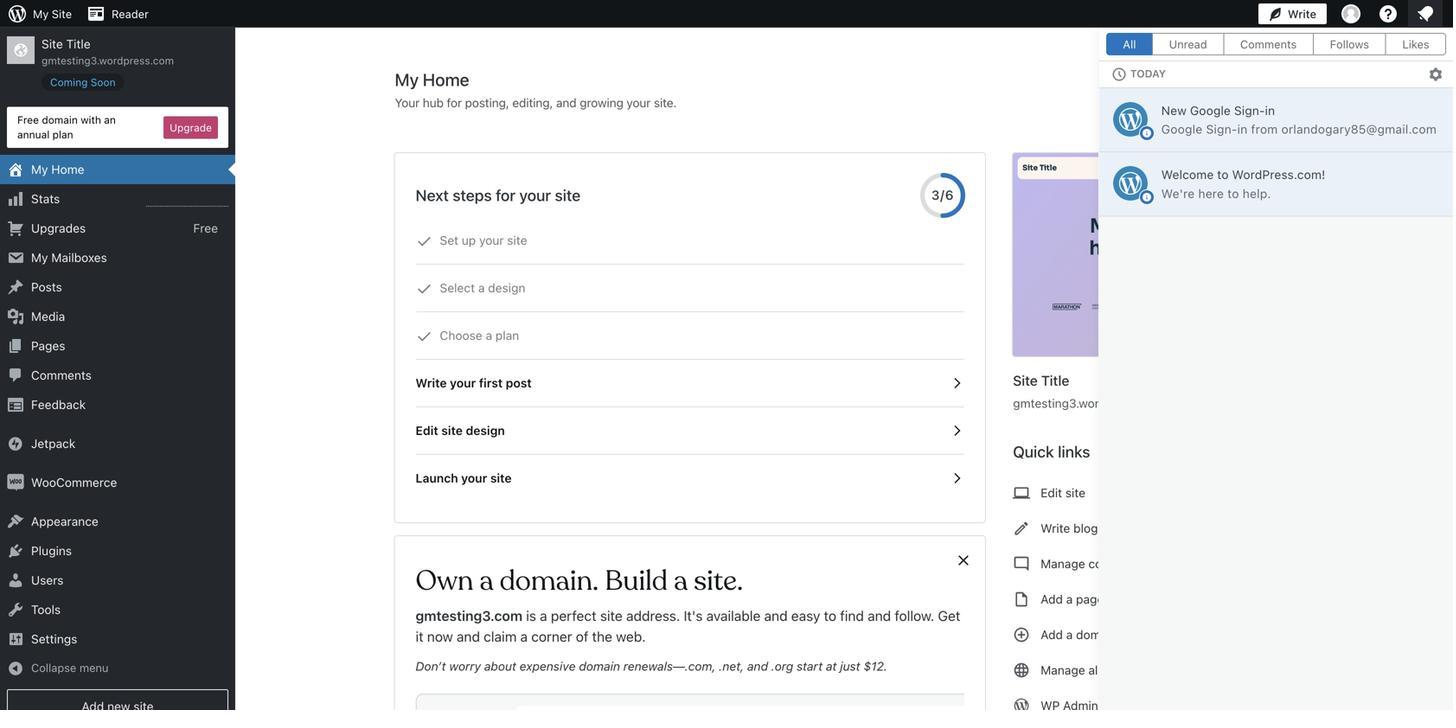 Task type: describe. For each thing, give the bounding box(es) containing it.
your right the up
[[479, 233, 504, 247]]

users link
[[0, 566, 235, 595]]

visit site link
[[1221, 74, 1295, 106]]

posts
[[31, 280, 62, 294]]

is a perfect site address. it's available and easy to find and follow. get it now and claim a corner of the web.
[[416, 608, 961, 645]]

all
[[1089, 663, 1101, 677]]

post inside the launchpad checklist 'element'
[[506, 376, 532, 390]]

mailboxes
[[51, 251, 107, 265]]

1 horizontal spatial comments
[[1241, 38, 1297, 51]]

edit for edit site
[[1041, 486, 1062, 500]]

site inside button
[[490, 471, 512, 485]]

growing
[[580, 96, 624, 110]]

links
[[1058, 443, 1091, 461]]

web.
[[616, 629, 646, 645]]

3
[[932, 188, 941, 203]]

build
[[605, 564, 668, 599]]

site inside is a perfect site address. it's available and easy to find and follow. get it now and claim a corner of the web.
[[600, 608, 623, 624]]

6
[[945, 188, 955, 203]]

posts link
[[0, 273, 235, 302]]

my profile image
[[1342, 4, 1361, 23]]

of
[[576, 629, 589, 645]]

domain inside free domain with an annual plan
[[42, 114, 78, 126]]

my home your hub for posting, editing, and growing your site.
[[395, 69, 677, 110]]

tools link
[[0, 595, 235, 625]]

reader link
[[79, 0, 156, 28]]

task complete image for set up your site
[[417, 234, 432, 249]]

get
[[938, 608, 961, 624]]

coming
[[50, 76, 88, 88]]

the
[[592, 629, 613, 645]]

start
[[797, 659, 823, 674]]

my mailboxes
[[31, 251, 107, 265]]

free for free domain with an annual plan
[[17, 114, 39, 126]]

follow.
[[895, 608, 935, 624]]

don't worry about expensive domain renewals—.com, .net, and .org start at just $12.
[[416, 659, 888, 674]]

1 vertical spatial to
[[1228, 186, 1240, 201]]

my for my site
[[33, 7, 49, 20]]

1 horizontal spatial post
[[1102, 521, 1126, 536]]

a for add a domain
[[1066, 628, 1073, 642]]

worry
[[449, 659, 481, 674]]

a down is
[[520, 629, 528, 645]]

first
[[479, 376, 503, 390]]

about
[[484, 659, 516, 674]]

all
[[1123, 38, 1137, 51]]

add a page
[[1041, 592, 1104, 606]]

visit site
[[1234, 83, 1282, 97]]

add for add a domain
[[1041, 628, 1063, 642]]

set up your site link
[[416, 217, 965, 265]]

design for select a design
[[488, 281, 526, 295]]

wordpress.com!
[[1233, 168, 1326, 182]]

dismiss domain name promotion image
[[956, 550, 972, 571]]

choose a plan
[[440, 328, 519, 343]]

woocommerce link
[[0, 468, 235, 498]]

task complete image for choose a plan
[[417, 329, 432, 344]]

1 vertical spatial google
[[1162, 122, 1203, 136]]

up
[[462, 233, 476, 247]]

edit site link
[[1013, 476, 1309, 510]]

write blog post
[[1041, 521, 1126, 536]]

your left first
[[450, 376, 476, 390]]

gmtesting3.com
[[416, 608, 523, 624]]

renewals—.com,
[[624, 659, 716, 674]]

1 vertical spatial site
[[42, 37, 63, 51]]

welcome to wordpress.com! we're here to help.
[[1162, 168, 1326, 201]]

manage your notifications image
[[1415, 3, 1436, 24]]

don't
[[416, 659, 446, 674]]

stats link
[[0, 184, 235, 214]]

choose a plan link
[[416, 312, 965, 360]]

editing,
[[512, 96, 553, 110]]

pages link
[[0, 331, 235, 361]]

settings link
[[0, 625, 235, 654]]

at
[[826, 659, 837, 674]]

upgrade
[[170, 121, 212, 133]]

write for write
[[1288, 7, 1317, 20]]

select a design
[[440, 281, 526, 295]]

comments
[[1089, 557, 1147, 571]]

site inside the my site link
[[52, 7, 72, 20]]

collapse menu
[[31, 661, 109, 674]]

corner
[[531, 629, 572, 645]]

manage all domains
[[1041, 663, 1152, 677]]

free for free
[[193, 221, 218, 235]]

your site.
[[627, 96, 677, 110]]

my home
[[395, 69, 469, 90]]

progress bar inside own a domain. build a site. main content
[[921, 173, 966, 218]]

quick
[[1013, 443, 1054, 461]]

add a domain link
[[1013, 618, 1309, 652]]

edit site design link
[[416, 407, 965, 455]]

write link
[[1259, 0, 1327, 28]]

add for add a page
[[1041, 592, 1063, 606]]

.net,
[[719, 659, 744, 674]]

pages
[[31, 339, 65, 353]]

my home
[[31, 162, 84, 177]]

and down gmtesting3.com
[[457, 629, 480, 645]]

own
[[416, 564, 474, 599]]

edit for edit site design
[[416, 423, 438, 438]]

highest hourly views 0 image
[[146, 196, 228, 207]]

feedback link
[[0, 390, 235, 420]]

media
[[31, 309, 65, 324]]

a for choose a plan
[[486, 328, 492, 343]]

posting,
[[465, 96, 509, 110]]

help.
[[1243, 186, 1272, 201]]

design for edit site design
[[466, 423, 505, 438]]

manage all domains link
[[1013, 653, 1309, 688]]

appearance link
[[0, 507, 235, 536]]

address.
[[626, 608, 680, 624]]

task complete image for select a design
[[417, 281, 432, 297]]

help image
[[1378, 3, 1399, 24]]

we're
[[1162, 186, 1195, 201]]

domains
[[1104, 663, 1152, 677]]

/
[[941, 188, 945, 203]]

site.
[[694, 564, 743, 599]]



Task type: vqa. For each thing, say whether or not it's contained in the screenshot.
More information "icon"
no



Task type: locate. For each thing, give the bounding box(es) containing it.
welcome
[[1162, 168, 1214, 182]]

info image
[[1142, 192, 1152, 203]]

task complete image left select
[[417, 281, 432, 297]]

title
[[66, 37, 91, 51], [1042, 372, 1070, 389]]

my inside "link"
[[31, 251, 48, 265]]

a up gmtesting3.com
[[480, 564, 493, 599]]

2 vertical spatial my
[[31, 251, 48, 265]]

domain up manage all domains
[[1076, 628, 1117, 642]]

1 vertical spatial task enabled image
[[949, 423, 965, 439]]

edit image
[[1013, 518, 1031, 539]]

1 horizontal spatial gmtesting3.wordpress.com
[[1013, 396, 1165, 411]]

0 horizontal spatial in
[[1238, 122, 1248, 136]]

1 manage from the top
[[1041, 557, 1085, 571]]

a left page
[[1066, 592, 1073, 606]]

1 vertical spatial post
[[1102, 521, 1126, 536]]

1 vertical spatial comments
[[31, 368, 92, 382]]

write blog post link
[[1013, 511, 1309, 546]]

2 horizontal spatial domain
[[1076, 628, 1117, 642]]

set
[[440, 233, 459, 247]]

launch
[[416, 471, 458, 485]]

quick links
[[1013, 443, 1091, 461]]

0 vertical spatial my
[[33, 7, 49, 20]]

collapse
[[31, 661, 76, 674]]

cog image
[[1428, 67, 1444, 82]]

0 horizontal spatial free
[[17, 114, 39, 126]]

stats
[[31, 192, 60, 206]]

post right blog
[[1102, 521, 1126, 536]]

1 horizontal spatial write
[[1041, 521, 1070, 536]]

feedback
[[31, 398, 86, 412]]

your right steps
[[519, 186, 551, 205]]

comments link
[[0, 361, 235, 390]]

task complete image left set
[[417, 234, 432, 249]]

to up here
[[1218, 168, 1229, 182]]

manage comments link
[[1013, 547, 1309, 581]]

site
[[52, 7, 72, 20], [42, 37, 63, 51], [1013, 372, 1038, 389]]

1 vertical spatial img image
[[7, 474, 24, 491]]

0 horizontal spatial title
[[66, 37, 91, 51]]

3 task complete image from the top
[[417, 329, 432, 344]]

google right new
[[1191, 103, 1231, 118]]

0 vertical spatial comments
[[1241, 38, 1297, 51]]

find
[[840, 608, 864, 624]]

write your first post
[[416, 376, 532, 390]]

gmtesting3.wordpress.com up 'links'
[[1013, 396, 1165, 411]]

plugins
[[31, 544, 72, 558]]

1 vertical spatial domain
[[1076, 628, 1117, 642]]

write up edit site design
[[416, 376, 447, 390]]

free domain with an annual plan
[[17, 114, 116, 140]]

post right first
[[506, 376, 532, 390]]

easy
[[791, 608, 820, 624]]

to inside is a perfect site address. it's available and easy to find and follow. get it now and claim a corner of the web.
[[824, 608, 837, 624]]

free down highest hourly views 0 image
[[193, 221, 218, 235]]

img image inside woocommerce link
[[7, 474, 24, 491]]

perfect
[[551, 608, 597, 624]]

1 horizontal spatial free
[[193, 221, 218, 235]]

img image for woocommerce
[[7, 474, 24, 491]]

site left reader "link"
[[52, 7, 72, 20]]

0 vertical spatial sign-
[[1235, 103, 1266, 118]]

2 manage from the top
[[1041, 663, 1085, 677]]

0 vertical spatial task complete image
[[417, 234, 432, 249]]

next
[[416, 186, 449, 205]]

my for my home
[[31, 162, 48, 177]]

task complete image
[[417, 234, 432, 249], [417, 281, 432, 297], [417, 329, 432, 344]]

gmtesting3.wordpress.com up soon
[[42, 55, 174, 67]]

launchpad checklist element
[[416, 217, 965, 502]]

a for add a page
[[1066, 592, 1073, 606]]

0 vertical spatial free
[[17, 114, 39, 126]]

in left from at the top right of page
[[1238, 122, 1248, 136]]

sign-
[[1235, 103, 1266, 118], [1207, 122, 1238, 136]]

site title gmtesting3.wordpress.com
[[42, 37, 174, 67], [1013, 372, 1165, 411]]

$12.
[[864, 659, 888, 674]]

0 vertical spatial add
[[1041, 592, 1063, 606]]

2 vertical spatial write
[[1041, 521, 1070, 536]]

0 vertical spatial google
[[1191, 103, 1231, 118]]

settings
[[31, 632, 77, 646]]

progress bar containing 3
[[921, 173, 966, 218]]

your inside button
[[461, 471, 487, 485]]

manage left all
[[1041, 663, 1085, 677]]

sign- down visit
[[1235, 103, 1266, 118]]

write for write your first post
[[416, 376, 447, 390]]

manage inside 'link'
[[1041, 663, 1085, 677]]

1 task enabled image from the top
[[949, 375, 965, 391]]

2 img image from the top
[[7, 474, 24, 491]]

select
[[440, 281, 475, 295]]

your right launch
[[461, 471, 487, 485]]

0 horizontal spatial for
[[447, 96, 462, 110]]

free inside free domain with an annual plan
[[17, 114, 39, 126]]

jetpack
[[31, 437, 76, 451]]

add down add a page
[[1041, 628, 1063, 642]]

img image left woocommerce
[[7, 474, 24, 491]]

progress bar
[[921, 173, 966, 218]]

own a domain. build a site.
[[416, 564, 743, 599]]

is
[[526, 608, 536, 624]]

0 horizontal spatial edit
[[416, 423, 438, 438]]

to left find at the bottom
[[824, 608, 837, 624]]

with
[[81, 114, 101, 126]]

and inside 'my home your hub for posting, editing, and growing your site.'
[[556, 96, 577, 110]]

0 vertical spatial task enabled image
[[949, 375, 965, 391]]

domain
[[42, 114, 78, 126], [1076, 628, 1117, 642], [579, 659, 620, 674]]

1 vertical spatial site title gmtesting3.wordpress.com
[[1013, 372, 1165, 411]]

1 vertical spatial task complete image
[[417, 281, 432, 297]]

design inside select a design link
[[488, 281, 526, 295]]

comments down write link
[[1241, 38, 1297, 51]]

0 vertical spatial site title gmtesting3.wordpress.com
[[42, 37, 174, 67]]

jetpack link
[[0, 429, 235, 459]]

now
[[427, 629, 453, 645]]

manage
[[1041, 557, 1085, 571], [1041, 663, 1085, 677]]

launch your site
[[416, 471, 512, 485]]

time image
[[1112, 67, 1127, 82]]

in up from at the top right of page
[[1266, 103, 1276, 118]]

domain up annual plan
[[42, 114, 78, 126]]

your
[[519, 186, 551, 205], [479, 233, 504, 247], [450, 376, 476, 390], [461, 471, 487, 485]]

img image for jetpack
[[7, 435, 24, 453]]

site title gmtesting3.wordpress.com up 'links'
[[1013, 372, 1165, 411]]

0 vertical spatial img image
[[7, 435, 24, 453]]

and right editing,
[[556, 96, 577, 110]]

0 horizontal spatial comments
[[31, 368, 92, 382]]

menu
[[79, 661, 109, 674]]

sign- left from at the top right of page
[[1207, 122, 1238, 136]]

hub
[[423, 96, 444, 110]]

page
[[1076, 592, 1104, 606]]

a down add a page
[[1066, 628, 1073, 642]]

write left 'my profile' icon
[[1288, 7, 1317, 20]]

design inside edit site design link
[[466, 423, 505, 438]]

task complete image inside select a design link
[[417, 281, 432, 297]]

0 vertical spatial gmtesting3.wordpress.com
[[42, 55, 174, 67]]

1 vertical spatial add
[[1041, 628, 1063, 642]]

2 vertical spatial domain
[[579, 659, 620, 674]]

design down first
[[466, 423, 505, 438]]

select a design link
[[416, 265, 965, 312]]

2 horizontal spatial write
[[1288, 7, 1317, 20]]

1 vertical spatial my
[[31, 162, 48, 177]]

0 horizontal spatial gmtesting3.wordpress.com
[[42, 55, 174, 67]]

site down my site
[[42, 37, 63, 51]]

write for write blog post
[[1041, 521, 1070, 536]]

appearance
[[31, 514, 98, 529]]

task enabled image
[[949, 471, 965, 486]]

1 horizontal spatial site title gmtesting3.wordpress.com
[[1013, 372, 1165, 411]]

blog
[[1074, 521, 1098, 536]]

1 img image from the top
[[7, 435, 24, 453]]

task complete image inside "choose a plan" link
[[417, 329, 432, 344]]

site title gmtesting3.wordpress.com inside own a domain. build a site. main content
[[1013, 372, 1165, 411]]

info image
[[1142, 128, 1152, 138]]

here
[[1199, 186, 1225, 201]]

0 vertical spatial site
[[52, 7, 72, 20]]

collapse menu link
[[0, 654, 235, 683]]

0 vertical spatial edit
[[416, 423, 438, 438]]

a up it's
[[674, 564, 688, 599]]

0 horizontal spatial write
[[416, 376, 447, 390]]

img image
[[7, 435, 24, 453], [7, 474, 24, 491]]

soon
[[91, 76, 116, 88]]

and right find at the bottom
[[868, 608, 891, 624]]

a for select a design
[[478, 281, 485, 295]]

my left home
[[31, 162, 48, 177]]

just
[[840, 659, 860, 674]]

gmtesting3.wordpress.com link
[[1013, 394, 1180, 413]]

2 vertical spatial task complete image
[[417, 329, 432, 344]]

laptop image
[[1013, 483, 1031, 504]]

edit inside the launchpad checklist 'element'
[[416, 423, 438, 438]]

2 task complete image from the top
[[417, 281, 432, 297]]

own a domain. build a site. main content
[[395, 68, 1309, 710]]

task enabled image for write your first post
[[949, 375, 965, 391]]

0 vertical spatial title
[[66, 37, 91, 51]]

0 horizontal spatial site title gmtesting3.wordpress.com
[[42, 37, 174, 67]]

1 vertical spatial write
[[416, 376, 447, 390]]

manage up add a page
[[1041, 557, 1085, 571]]

1 vertical spatial sign-
[[1207, 122, 1238, 136]]

2 vertical spatial to
[[824, 608, 837, 624]]

task enabled image inside write your first post link
[[949, 375, 965, 391]]

it
[[416, 629, 424, 645]]

1 add from the top
[[1041, 592, 1063, 606]]

my up "posts"
[[31, 251, 48, 265]]

write inside the launchpad checklist 'element'
[[416, 376, 447, 390]]

comments up feedback
[[31, 368, 92, 382]]

site title gmtesting3.wordpress.com up soon
[[42, 37, 174, 67]]

0 vertical spatial write
[[1288, 7, 1317, 20]]

coming soon
[[50, 76, 116, 88]]

0 vertical spatial domain
[[42, 114, 78, 126]]

a left plan
[[486, 328, 492, 343]]

0 horizontal spatial domain
[[42, 114, 78, 126]]

tools
[[31, 603, 61, 617]]

task complete image inside set up your site link
[[417, 234, 432, 249]]

choose
[[440, 328, 483, 343]]

for right "hub"
[[447, 96, 462, 110]]

1 vertical spatial edit
[[1041, 486, 1062, 500]]

and left .org
[[747, 659, 768, 674]]

1 horizontal spatial in
[[1266, 103, 1276, 118]]

to
[[1218, 168, 1229, 182], [1228, 186, 1240, 201], [824, 608, 837, 624]]

for right steps
[[496, 186, 516, 205]]

0 horizontal spatial post
[[506, 376, 532, 390]]

my mailboxes link
[[0, 243, 235, 273]]

.org
[[772, 659, 794, 674]]

title inside own a domain. build a site. main content
[[1042, 372, 1070, 389]]

steps
[[453, 186, 492, 205]]

1 vertical spatial design
[[466, 423, 505, 438]]

0 vertical spatial manage
[[1041, 557, 1085, 571]]

site inside own a domain. build a site. main content
[[1013, 372, 1038, 389]]

1 vertical spatial gmtesting3.wordpress.com
[[1013, 396, 1165, 411]]

0 vertical spatial in
[[1266, 103, 1276, 118]]

design up plan
[[488, 281, 526, 295]]

0 vertical spatial design
[[488, 281, 526, 295]]

task enabled image
[[949, 375, 965, 391], [949, 423, 965, 439]]

new google sign-in google sign-in from orlandogary85@gmail.com
[[1162, 103, 1437, 136]]

domain down the
[[579, 659, 620, 674]]

add
[[1041, 592, 1063, 606], [1041, 628, 1063, 642]]

post
[[506, 376, 532, 390], [1102, 521, 1126, 536]]

to right here
[[1228, 186, 1240, 201]]

a right select
[[478, 281, 485, 295]]

upgrades
[[31, 221, 86, 235]]

a for is a perfect site address. it's available and easy to find and follow. get it now and claim a corner of the web.
[[540, 608, 547, 624]]

img image left jetpack
[[7, 435, 24, 453]]

task complete image left choose
[[417, 329, 432, 344]]

visit
[[1234, 83, 1258, 97]]

and left the easy
[[764, 608, 788, 624]]

manage for manage comments
[[1041, 557, 1085, 571]]

site
[[1262, 83, 1282, 97], [555, 186, 581, 205], [507, 233, 527, 247], [441, 423, 463, 438], [490, 471, 512, 485], [1066, 486, 1086, 500], [600, 608, 623, 624]]

2 vertical spatial site
[[1013, 372, 1038, 389]]

edit up launch
[[416, 423, 438, 438]]

task enabled image inside edit site design link
[[949, 423, 965, 439]]

1 vertical spatial for
[[496, 186, 516, 205]]

edit right 'laptop' image on the right of the page
[[1041, 486, 1062, 500]]

1 task complete image from the top
[[417, 234, 432, 249]]

2 add from the top
[[1041, 628, 1063, 642]]

0 vertical spatial to
[[1218, 168, 1229, 182]]

your
[[395, 96, 420, 110]]

my for my mailboxes
[[31, 251, 48, 265]]

in
[[1266, 103, 1276, 118], [1238, 122, 1248, 136]]

1 horizontal spatial domain
[[579, 659, 620, 674]]

title up coming soon
[[66, 37, 91, 51]]

mode_comment image
[[1013, 554, 1031, 574]]

reader
[[112, 7, 149, 20]]

gmtesting3.wordpress.com inside own a domain. build a site. main content
[[1013, 396, 1165, 411]]

0 vertical spatial for
[[447, 96, 462, 110]]

img image inside jetpack link
[[7, 435, 24, 453]]

3 / 6
[[932, 188, 955, 203]]

my left reader "link"
[[33, 7, 49, 20]]

manage comments
[[1041, 557, 1147, 571]]

for inside 'my home your hub for posting, editing, and growing your site.'
[[447, 96, 462, 110]]

write left blog
[[1041, 521, 1070, 536]]

woocommerce
[[31, 475, 117, 490]]

site up quick
[[1013, 372, 1038, 389]]

insert_drive_file image
[[1013, 589, 1031, 610]]

annual plan
[[17, 128, 73, 140]]

1 vertical spatial in
[[1238, 122, 1248, 136]]

2 task enabled image from the top
[[949, 423, 965, 439]]

a right is
[[540, 608, 547, 624]]

1 horizontal spatial for
[[496, 186, 516, 205]]

google down new
[[1162, 122, 1203, 136]]

title up 'gmtesting3.wordpress.com' link
[[1042, 372, 1070, 389]]

free up annual plan
[[17, 114, 39, 126]]

and
[[556, 96, 577, 110], [764, 608, 788, 624], [868, 608, 891, 624], [457, 629, 480, 645], [747, 659, 768, 674]]

0 vertical spatial post
[[506, 376, 532, 390]]

task enabled image for edit site design
[[949, 423, 965, 439]]

1 horizontal spatial title
[[1042, 372, 1070, 389]]

manage for manage all domains
[[1041, 663, 1085, 677]]

add right insert_drive_file icon
[[1041, 592, 1063, 606]]

set up your site
[[440, 233, 527, 247]]

a for own a domain. build a site.
[[480, 564, 493, 599]]

1 horizontal spatial edit
[[1041, 486, 1062, 500]]

add a domain
[[1041, 628, 1117, 642]]

1 vertical spatial title
[[1042, 372, 1070, 389]]

1 vertical spatial free
[[193, 221, 218, 235]]

1 vertical spatial manage
[[1041, 663, 1085, 677]]

unread
[[1170, 38, 1208, 51]]



